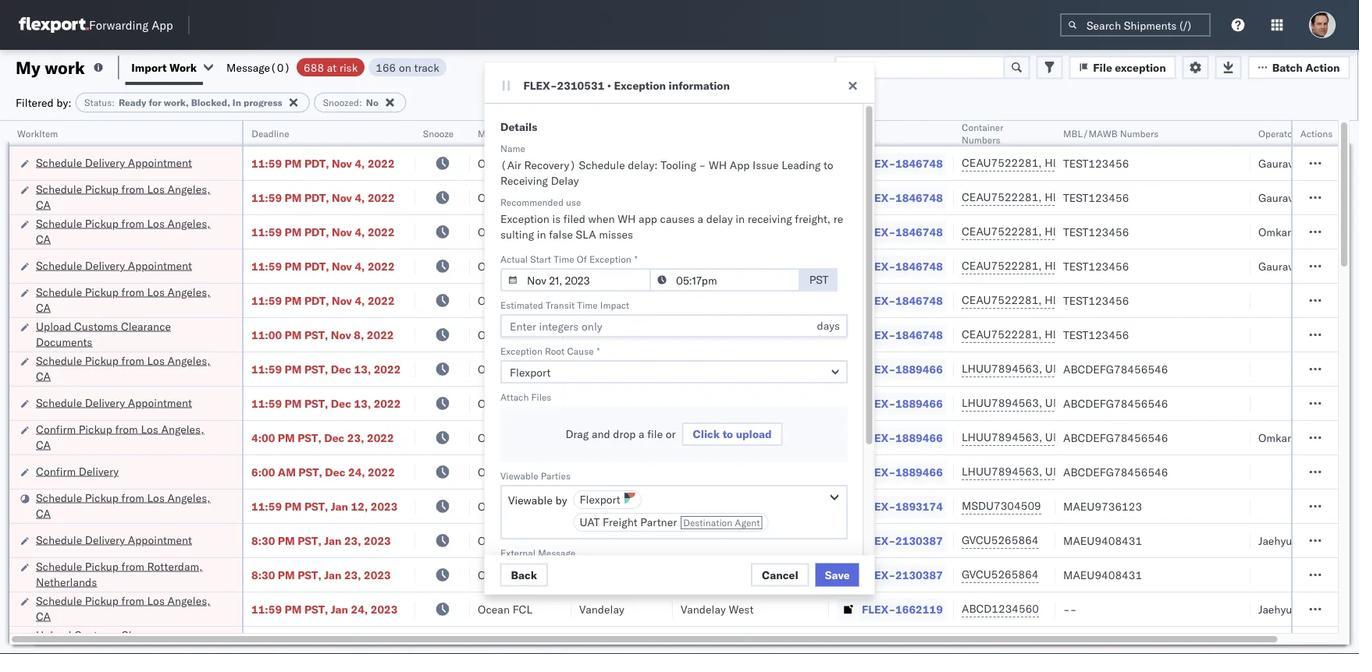 Task type: describe. For each thing, give the bounding box(es) containing it.
bosch up click
[[681, 397, 712, 411]]

24, for 2022
[[348, 466, 365, 479]]

my work
[[16, 57, 85, 78]]

7 resize handle column header from the left
[[935, 121, 954, 655]]

6 ceau7522281, from the top
[[962, 328, 1042, 342]]

attach files
[[500, 392, 551, 403]]

1 vertical spatial *
[[597, 345, 600, 357]]

wh inside name (air recovery) schedule delay: tooling - wh app issue leading to receiving delay
[[708, 158, 727, 172]]

1 schedule pickup from los angeles, ca from the top
[[36, 182, 210, 212]]

4:00
[[251, 431, 275, 445]]

click
[[693, 428, 720, 441]]

0 horizontal spatial a
[[638, 428, 644, 441]]

numbers for container numbers
[[962, 134, 1000, 146]]

166 on track
[[376, 61, 439, 74]]

1 pdt, from the top
[[304, 157, 329, 170]]

abcdefg78456546 for confirm pickup from los angeles, ca
[[1063, 431, 1168, 445]]

1 ocean fcl from the top
[[478, 157, 532, 170]]

4 flex-1889466 from the top
[[862, 466, 943, 479]]

6 1846748 from the top
[[895, 328, 943, 342]]

13 fcl from the top
[[513, 569, 532, 582]]

confirm for confirm delivery
[[36, 465, 76, 479]]

8:30 for schedule delivery appointment
[[251, 534, 275, 548]]

4 1889466 from the top
[[895, 466, 943, 479]]

4 test123456 from the top
[[1063, 260, 1129, 273]]

sla
[[575, 228, 596, 242]]

angeles, for second 'schedule pickup from los angeles, ca' link from the top of the page
[[167, 217, 210, 230]]

schedule pickup from los angeles, ca button for flex-1889466
[[36, 353, 222, 386]]

1 1846748 from the top
[[895, 157, 943, 170]]

delivery for first schedule delivery appointment button from the bottom
[[85, 534, 125, 547]]

work
[[45, 57, 85, 78]]

angeles, for 6th 'schedule pickup from los angeles, ca' link from the bottom of the page
[[167, 182, 210, 196]]

1889466 for confirm pickup from los angeles, ca
[[895, 431, 943, 445]]

a inside recommended use exception is filed when wh app causes a delay in receiving freight, re sulting in false sla misses
[[697, 212, 703, 226]]

4 1846748 from the top
[[895, 260, 943, 273]]

batch action
[[1272, 61, 1340, 74]]

abcdefg78456546 for schedule delivery appointment
[[1063, 397, 1168, 411]]

1 schedule delivery appointment button from the top
[[36, 155, 192, 172]]

bosch right app on the top
[[681, 225, 712, 239]]

bosch down mmm d, yyyy text field
[[579, 294, 610, 308]]

choi
[[1307, 534, 1330, 548]]

at
[[327, 61, 337, 74]]

2 flex-1846748 from the top
[[862, 191, 943, 205]]

5 ceau7522281, hlxu6269489, hlxu8034992 from the top
[[962, 294, 1204, 307]]

schedule pickup from los angeles, ca button for flex-1893174
[[36, 491, 222, 523]]

exception inside recommended use exception is filed when wh app causes a delay in receiving freight, re sulting in false sla misses
[[500, 212, 549, 226]]

hlxu8034992 for upload customs clearance documents button
[[1127, 328, 1204, 342]]

1 schedule pickup from los angeles, ca link from the top
[[36, 182, 222, 213]]

3 pdt, from the top
[[304, 225, 329, 239]]

11:59 pm pdt, nov 4, 2022 for first schedule pickup from los angeles, ca button from the top of the page
[[251, 191, 395, 205]]

appointment for 4th schedule delivery appointment button from the bottom of the page
[[128, 156, 192, 169]]

1 ceau7522281, from the top
[[962, 156, 1042, 170]]

message (0)
[[226, 61, 290, 74]]

back
[[511, 569, 537, 582]]

5 flex-1846748 from the top
[[862, 294, 943, 308]]

account for schedule delivery appointment
[[761, 534, 802, 548]]

6 flex-1846748 from the top
[[862, 328, 943, 342]]

abcdefg78456546 for schedule pickup from los angeles, ca
[[1063, 363, 1168, 376]]

2 jawla from the top
[[1296, 191, 1323, 205]]

23, for los
[[347, 431, 364, 445]]

2 ceau7522281, from the top
[[962, 190, 1042, 204]]

maeu9408431 for schedule pickup from rotterdam, netherlands
[[1063, 569, 1142, 582]]

4 resize handle column header from the left
[[553, 121, 571, 655]]

name (air recovery) schedule delay: tooling - wh app issue leading to receiving delay
[[500, 142, 833, 188]]

1893174
[[895, 500, 943, 514]]

bosch up flexport button
[[579, 466, 610, 479]]

1 flex-1846748 from the top
[[862, 157, 943, 170]]

bosch up cause
[[579, 328, 610, 342]]

9 11:59 from the top
[[251, 603, 282, 617]]

freight,
[[795, 212, 830, 226]]

bosch up of
[[579, 225, 610, 239]]

schedule pickup from los angeles, ca link for flex-1662119
[[36, 594, 222, 625]]

details
[[500, 120, 537, 134]]

2 documents from the top
[[36, 644, 92, 655]]

snoozed : no
[[323, 97, 379, 109]]

flexport demo consignee
[[579, 500, 707, 514]]

7 ocean fcl from the top
[[478, 363, 532, 376]]

166
[[376, 61, 396, 74]]

lhuu7894563, for schedule pickup from los angeles, ca
[[962, 362, 1042, 376]]

6 11:59 from the top
[[251, 363, 282, 376]]

jawla for second schedule delivery appointment button from the top of the page
[[1296, 260, 1323, 273]]

bosch up and
[[579, 397, 610, 411]]

upload for first the upload customs clearance documents link from the bottom
[[36, 629, 71, 642]]

1889466 for schedule pickup from los angeles, ca
[[895, 363, 943, 376]]

schedule delivery appointment for 2nd schedule delivery appointment button from the bottom
[[36, 396, 192, 410]]

lhuu7894563, uetu5238478 for schedule delivery appointment
[[962, 397, 1121, 410]]

schedule pickup from los angeles, ca link for flex-1889466
[[36, 353, 222, 384]]

confirm delivery link
[[36, 464, 119, 480]]

leading
[[781, 158, 820, 172]]

gaurav jawla for 4th schedule delivery appointment button from the bottom of the page
[[1258, 157, 1323, 170]]

filed
[[563, 212, 585, 226]]

1 4, from the top
[[355, 157, 365, 170]]

exception down misses
[[589, 253, 631, 265]]

netherlands
[[36, 576, 97, 589]]

12 fcl from the top
[[513, 534, 532, 548]]

name
[[500, 142, 525, 154]]

receiving
[[500, 174, 548, 188]]

integration test account - karl lagerfeld for schedule pickup from rotterdam, netherlands
[[681, 569, 884, 582]]

progress
[[243, 97, 282, 109]]

id
[[857, 128, 866, 139]]

lagerfeld for schedule pickup from rotterdam, netherlands
[[837, 569, 884, 582]]

bosch right or
[[681, 431, 712, 445]]

actual start time of exception *
[[500, 253, 637, 265]]

deadline
[[251, 128, 289, 139]]

9 fcl from the top
[[513, 431, 532, 445]]

7 11:59 from the top
[[251, 397, 282, 411]]

10 resize handle column header from the left
[[1319, 121, 1338, 655]]

uetu5238478 for schedule delivery appointment
[[1045, 397, 1121, 410]]

upload for first the upload customs clearance documents link
[[36, 320, 71, 333]]

uat
[[579, 516, 599, 530]]

confirm delivery
[[36, 465, 119, 479]]

4, for second 'schedule pickup from los angeles, ca' link from the top of the page
[[355, 225, 365, 239]]

test123456 for first schedule pickup from los angeles, ca button from the top of the page
[[1063, 191, 1129, 205]]

recommended use exception is filed when wh app causes a delay in receiving freight, re sulting in false sla misses
[[500, 196, 843, 242]]

from inside schedule pickup from rotterdam, netherlands
[[121, 560, 144, 574]]

sulting
[[500, 228, 534, 242]]

omkar for lhuu7894563, uetu5238478
[[1258, 431, 1291, 445]]

4 11:59 pm pdt, nov 4, 2022 from the top
[[251, 260, 395, 273]]

4 abcdefg78456546 from the top
[[1063, 466, 1168, 479]]

of
[[576, 253, 587, 265]]

1 11:59 pm pdt, nov 4, 2022 from the top
[[251, 157, 395, 170]]

estimated
[[500, 299, 543, 311]]

schedule delivery appointment for second schedule delivery appointment button from the top of the page
[[36, 259, 192, 272]]

4 lhuu7894563, uetu5238478 from the top
[[962, 465, 1121, 479]]

gvcu5265864 for schedule pickup from rotterdam, netherlands
[[962, 568, 1039, 582]]

688
[[304, 61, 324, 74]]

actions
[[1301, 128, 1333, 139]]

start
[[530, 253, 551, 265]]

2 fcl from the top
[[513, 191, 532, 205]]

delivery for second schedule delivery appointment button from the top of the page
[[85, 259, 125, 272]]

deadline button
[[244, 124, 400, 140]]

2 schedule pickup from los angeles, ca button from the top
[[36, 216, 222, 249]]

parties
[[541, 470, 570, 482]]

schedule pickup from los angeles, ca for flex-1893174
[[36, 491, 210, 521]]

ca for confirm pickup from los angeles, ca "link"
[[36, 438, 51, 452]]

6 resize handle column header from the left
[[810, 121, 829, 655]]

3 ceau7522281, from the top
[[962, 225, 1042, 238]]

6 ceau7522281, hlxu6269489, hlxu8034992 from the top
[[962, 328, 1204, 342]]

3 ocean fcl from the top
[[478, 225, 532, 239]]

11 resize handle column header from the left
[[1333, 121, 1352, 655]]

2 resize handle column header from the left
[[397, 121, 415, 655]]

4 hlxu8034992 from the top
[[1127, 259, 1204, 273]]

lagerfeld for schedule delivery appointment
[[837, 534, 884, 548]]

3 flex-1846748 from the top
[[862, 225, 943, 239]]

time for start
[[553, 253, 574, 265]]

bosch up use
[[579, 157, 610, 170]]

-- : -- -- text field
[[649, 269, 800, 292]]

5 pdt, from the top
[[304, 294, 329, 308]]

status
[[84, 97, 112, 109]]

4, for flex-1846748 'schedule pickup from los angeles, ca' link
[[355, 294, 365, 308]]

recovery)
[[524, 158, 576, 172]]

exception root cause *
[[500, 345, 600, 357]]

external message
[[500, 548, 575, 559]]

11:59 pm pst, dec 13, 2022 for schedule delivery appointment
[[251, 397, 401, 411]]

flex
[[837, 128, 854, 139]]

Flexport text field
[[500, 361, 847, 384]]

flex-2130387 for schedule pickup from rotterdam, netherlands
[[862, 569, 943, 582]]

schedule pickup from los angeles, ca for flex-1889466
[[36, 354, 210, 383]]

appointment for first schedule delivery appointment button from the bottom
[[128, 534, 192, 547]]

1 vertical spatial in
[[537, 228, 546, 242]]

1 schedule pickup from los angeles, ca button from the top
[[36, 182, 222, 214]]

11:59 pm pdt, nov 4, 2022 for schedule pickup from los angeles, ca button related to flex-1846748
[[251, 294, 395, 308]]

2 11:59 from the top
[[251, 191, 282, 205]]

1 upload customs clearance documents link from the top
[[36, 319, 222, 350]]

app
[[638, 212, 657, 226]]

forwarding app
[[89, 18, 173, 32]]

2 schedule pickup from los angeles, ca from the top
[[36, 217, 210, 246]]

test123456 for upload customs clearance documents button
[[1063, 328, 1129, 342]]

mbl/mawb
[[1063, 128, 1118, 139]]

workitem button
[[9, 124, 226, 140]]

bosch down causes
[[681, 260, 712, 273]]

3 resize handle column header from the left
[[451, 121, 470, 655]]

schedule delivery appointment for first schedule delivery appointment button from the bottom
[[36, 534, 192, 547]]

batch
[[1272, 61, 1303, 74]]

5 1846748 from the top
[[895, 294, 943, 308]]

issue
[[752, 158, 778, 172]]

•
[[607, 79, 611, 93]]

information
[[669, 79, 730, 93]]

6:00
[[251, 466, 275, 479]]

bosch up bookings
[[681, 466, 712, 479]]

4, for 6th 'schedule pickup from los angeles, ca' link from the bottom of the page
[[355, 191, 365, 205]]

6 fcl from the top
[[513, 328, 532, 342]]

container numbers button
[[954, 118, 1040, 146]]

vandelay for vandelay west
[[681, 603, 726, 617]]

customs for first the upload customs clearance documents link
[[74, 320, 118, 333]]

agent
[[735, 518, 760, 529]]

6 ocean fcl from the top
[[478, 328, 532, 342]]

files
[[531, 392, 551, 403]]

risk
[[339, 61, 358, 74]]

--
[[1063, 603, 1077, 617]]

2 hlxu6269489, from the top
[[1045, 190, 1125, 204]]

delay
[[706, 212, 732, 226]]

5 hlxu6269489, from the top
[[1045, 294, 1125, 307]]

5 resize handle column header from the left
[[654, 121, 673, 655]]

freight
[[602, 516, 637, 530]]

viewable by
[[508, 494, 567, 508]]

Enter integers only number field
[[500, 315, 847, 338]]

and
[[591, 428, 610, 441]]

vandelay west
[[681, 603, 754, 617]]

bosch down sla at top left
[[579, 260, 610, 273]]

appointment for second schedule delivery appointment button from the top of the page
[[128, 259, 192, 272]]

impact
[[600, 299, 629, 311]]

4 ocean fcl from the top
[[478, 260, 532, 273]]

1 11:59 from the top
[[251, 157, 282, 170]]

flex-1893174
[[862, 500, 943, 514]]

3 schedule delivery appointment button from the top
[[36, 395, 192, 413]]

hlxu8034992 for schedule pickup from los angeles, ca button related to flex-1846748
[[1127, 294, 1204, 307]]

test123456 for 5th schedule pickup from los angeles, ca button from the bottom
[[1063, 225, 1129, 239]]

4 11:59 from the top
[[251, 260, 282, 273]]

forwarding
[[89, 18, 149, 32]]

schedule inside name (air recovery) schedule delay: tooling - wh app issue leading to receiving delay
[[579, 158, 625, 172]]

2 pdt, from the top
[[304, 191, 329, 205]]

use
[[566, 196, 581, 208]]

bosch down 'enter integers only' "number field"
[[681, 363, 712, 376]]

ca for 'schedule pickup from los angeles, ca' link associated with flex-1889466
[[36, 370, 51, 383]]

recommended
[[500, 196, 563, 208]]

snooze
[[423, 128, 454, 139]]

transit
[[545, 299, 574, 311]]

or
[[665, 428, 675, 441]]

false
[[549, 228, 573, 242]]

tes
[[1343, 534, 1359, 548]]

schedule pickup from los angeles, ca for flex-1662119
[[36, 594, 210, 624]]

bosch up flexport text box
[[681, 328, 712, 342]]

1 hlxu8034992 from the top
[[1127, 156, 1204, 170]]

operator
[[1258, 128, 1296, 139]]

bookings
[[681, 500, 726, 514]]

ca for second 'schedule pickup from los angeles, ca' link from the top of the page
[[36, 232, 51, 246]]

savant for lhuu7894563, uetu5238478
[[1294, 431, 1328, 445]]

8 11:59 from the top
[[251, 500, 282, 514]]

2 schedule pickup from los angeles, ca link from the top
[[36, 216, 222, 247]]

5 ceau7522281, from the top
[[962, 294, 1042, 307]]

schedule delivery appointment link for first schedule delivery appointment button from the bottom
[[36, 533, 192, 548]]

Search Shipments (/) text field
[[1060, 13, 1211, 37]]

1 vertical spatial message
[[538, 548, 575, 559]]

when
[[588, 212, 614, 226]]

uat freight partner destination agent
[[579, 516, 760, 530]]

8:30 pm pst, jan 23, 2023 for schedule delivery appointment
[[251, 534, 391, 548]]

receiving
[[747, 212, 792, 226]]

4 hlxu6269489, from the top
[[1045, 259, 1125, 273]]

0 vertical spatial message
[[226, 61, 270, 74]]

ca for flex-1846748 'schedule pickup from los angeles, ca' link
[[36, 301, 51, 315]]

for
[[149, 97, 161, 109]]

pst
[[809, 273, 828, 287]]

13 ocean fcl from the top
[[478, 569, 532, 582]]

nov for 6th 'schedule pickup from los angeles, ca' link from the bottom of the page
[[332, 191, 352, 205]]

lhuu7894563, for schedule delivery appointment
[[962, 397, 1042, 410]]

karl for schedule pickup from rotterdam, netherlands
[[815, 569, 835, 582]]

10 fcl from the top
[[513, 466, 532, 479]]

to inside button
[[722, 428, 733, 441]]

1 horizontal spatial *
[[634, 253, 637, 265]]

4 ceau7522281, from the top
[[962, 259, 1042, 273]]

2 upload customs clearance documents from the top
[[36, 629, 171, 655]]

2 schedule delivery appointment button from the top
[[36, 258, 192, 275]]

flexport for flexport
[[579, 493, 620, 507]]

11:00
[[251, 328, 282, 342]]

11 fcl from the top
[[513, 500, 532, 514]]

2310531
[[557, 79, 604, 93]]



Task type: vqa. For each thing, say whether or not it's contained in the screenshot.
FLEX-2130387 button
yes



Task type: locate. For each thing, give the bounding box(es) containing it.
fcl left transit
[[513, 294, 532, 308]]

1 test123456 from the top
[[1063, 157, 1129, 170]]

message right the 'external'
[[538, 548, 575, 559]]

1 schedule delivery appointment from the top
[[36, 156, 192, 169]]

clearance for first the upload customs clearance documents link
[[121, 320, 171, 333]]

1 vertical spatial to
[[722, 428, 733, 441]]

0 horizontal spatial *
[[597, 345, 600, 357]]

1 vertical spatial upload customs clearance documents
[[36, 629, 171, 655]]

2 ca from the top
[[36, 232, 51, 246]]

4 ceau7522281, hlxu6269489, hlxu8034992 from the top
[[962, 259, 1204, 273]]

1 13, from the top
[[354, 363, 371, 376]]

schedule delivery appointment up upload customs clearance documents button
[[36, 259, 192, 272]]

exception left root
[[500, 345, 542, 357]]

1 vertical spatial lagerfeld
[[837, 569, 884, 582]]

fcl down the estimated
[[513, 328, 532, 342]]

pickup inside confirm pickup from los angeles, ca
[[79, 423, 112, 436]]

omkar savant for lhuu7894563, uetu5238478
[[1258, 431, 1328, 445]]

1 vertical spatial gaurav jawla
[[1258, 191, 1323, 205]]

fcl down receiving
[[513, 191, 532, 205]]

1 lhuu7894563, from the top
[[962, 362, 1042, 376]]

upload
[[36, 320, 71, 333], [36, 629, 71, 642]]

1 vertical spatial 2130387
[[895, 569, 943, 582]]

flexport
[[579, 493, 620, 507], [579, 500, 620, 514]]

1 omkar savant from the top
[[1258, 225, 1328, 239]]

integration test account - karl lagerfeld up west
[[681, 569, 884, 582]]

1 vertical spatial 8:30
[[251, 569, 275, 582]]

1 lhuu7894563, uetu5238478 from the top
[[962, 362, 1121, 376]]

1 upload from the top
[[36, 320, 71, 333]]

0 horizontal spatial time
[[553, 253, 574, 265]]

2 upload from the top
[[36, 629, 71, 642]]

mbl/mawb numbers
[[1063, 128, 1159, 139]]

2 hlxu8034992 from the top
[[1127, 190, 1204, 204]]

0 vertical spatial confirm
[[36, 423, 76, 436]]

dec up 11:59 pm pst, jan 12, 2023
[[325, 466, 345, 479]]

1 horizontal spatial message
[[538, 548, 575, 559]]

angeles, for 'schedule pickup from los angeles, ca' link related to flex-1662119
[[167, 594, 210, 608]]

no
[[366, 97, 379, 109]]

0 horizontal spatial app
[[152, 18, 173, 32]]

23, for rotterdam,
[[344, 569, 361, 582]]

0 vertical spatial jawla
[[1296, 157, 1323, 170]]

ocean fcl up viewable by
[[478, 466, 532, 479]]

1 vertical spatial omkar
[[1258, 431, 1291, 445]]

delivery for confirm delivery button at bottom
[[79, 465, 119, 479]]

2 : from the left
[[359, 97, 362, 109]]

3 11:59 from the top
[[251, 225, 282, 239]]

save
[[825, 569, 850, 582]]

numbers inside container numbers
[[962, 134, 1000, 146]]

1 vertical spatial omkar savant
[[1258, 431, 1328, 445]]

exception up sulting
[[500, 212, 549, 226]]

mode button
[[470, 124, 556, 140]]

flex-1893174 button
[[837, 496, 946, 518], [837, 496, 946, 518]]

9 ocean fcl from the top
[[478, 431, 532, 445]]

a left delay
[[697, 212, 703, 226]]

jan
[[331, 500, 348, 514], [324, 534, 342, 548], [324, 569, 342, 582], [331, 603, 348, 617]]

2130387 down "1893174" at the right of page
[[895, 534, 943, 548]]

1 vertical spatial 23,
[[344, 534, 361, 548]]

causes
[[660, 212, 694, 226]]

4 4, from the top
[[355, 260, 365, 273]]

0 vertical spatial 2130387
[[895, 534, 943, 548]]

flex id
[[837, 128, 866, 139]]

1 gaurav from the top
[[1258, 157, 1294, 170]]

appointment for 2nd schedule delivery appointment button from the bottom
[[128, 396, 192, 410]]

1 vertical spatial upload
[[36, 629, 71, 642]]

1 vertical spatial app
[[729, 158, 749, 172]]

2 integration test account - karl lagerfeld from the top
[[681, 569, 884, 582]]

import
[[131, 61, 167, 74]]

14 fcl from the top
[[513, 603, 532, 617]]

2130387 for schedule delivery appointment
[[895, 534, 943, 548]]

2 integration from the top
[[681, 569, 735, 582]]

integration for schedule pickup from rotterdam, netherlands
[[681, 569, 735, 582]]

: left no at the left top of the page
[[359, 97, 362, 109]]

1 integration test account - karl lagerfeld from the top
[[681, 534, 884, 548]]

partner
[[640, 516, 677, 530]]

viewable for viewable parties
[[500, 470, 538, 482]]

11:59 pm pdt, nov 4, 2022
[[251, 157, 395, 170], [251, 191, 395, 205], [251, 225, 395, 239], [251, 260, 395, 273], [251, 294, 395, 308]]

appointment up confirm pickup from los angeles, ca "link"
[[128, 396, 192, 410]]

1 vertical spatial time
[[577, 299, 597, 311]]

3 jawla from the top
[[1296, 260, 1323, 273]]

pst,
[[304, 328, 328, 342], [304, 363, 328, 376], [304, 397, 328, 411], [298, 431, 321, 445], [298, 466, 322, 479], [304, 500, 328, 514], [298, 534, 321, 548], [298, 569, 321, 582], [304, 603, 328, 617]]

integration for schedule delivery appointment
[[681, 534, 735, 548]]

1889466 for schedule delivery appointment
[[895, 397, 943, 411]]

0 vertical spatial gaurav
[[1258, 157, 1294, 170]]

schedule inside schedule pickup from rotterdam, netherlands
[[36, 560, 82, 574]]

2 gvcu5265864 from the top
[[962, 568, 1039, 582]]

0 horizontal spatial :
[[112, 97, 115, 109]]

0 horizontal spatial wh
[[617, 212, 635, 226]]

message up in in the left of the page
[[226, 61, 270, 74]]

jaehyung choi - tes
[[1258, 534, 1359, 548]]

1 horizontal spatial a
[[697, 212, 703, 226]]

2 maeu9408431 from the top
[[1063, 569, 1142, 582]]

karl up save
[[815, 534, 835, 548]]

11:59 pm pst, dec 13, 2022 up 4:00 pm pst, dec 23, 2022
[[251, 397, 401, 411]]

1889466
[[895, 363, 943, 376], [895, 397, 943, 411], [895, 431, 943, 445], [895, 466, 943, 479]]

savant for ceau7522281, hlxu6269489, hlxu8034992
[[1294, 225, 1328, 239]]

jawla
[[1296, 157, 1323, 170], [1296, 191, 1323, 205], [1296, 260, 1323, 273]]

2 test123456 from the top
[[1063, 191, 1129, 205]]

in left false
[[537, 228, 546, 242]]

0 vertical spatial gvcu5265864
[[962, 534, 1039, 548]]

from inside confirm pickup from los angeles, ca
[[115, 423, 138, 436]]

2 flex-1889466 from the top
[[862, 397, 943, 411]]

schedule delivery appointment link up upload customs clearance documents button
[[36, 258, 192, 274]]

wh up misses
[[617, 212, 635, 226]]

consignee
[[655, 500, 707, 514], [753, 500, 805, 514]]

1 vertical spatial maeu9408431
[[1063, 569, 1142, 582]]

schedule delivery appointment button up schedule pickup from rotterdam, netherlands
[[36, 533, 192, 550]]

(0)
[[270, 61, 290, 74]]

1 schedule delivery appointment link from the top
[[36, 155, 192, 171]]

1 vertical spatial account
[[761, 569, 802, 582]]

consignee up the agent
[[753, 500, 805, 514]]

lhuu7894563, uetu5238478 for confirm pickup from los angeles, ca
[[962, 431, 1121, 445]]

work
[[169, 61, 197, 74]]

0 vertical spatial savant
[[1294, 225, 1328, 239]]

flexport inside button
[[579, 493, 620, 507]]

ocean fcl down viewable parties
[[478, 500, 532, 514]]

schedule delivery appointment link for 4th schedule delivery appointment button from the bottom of the page
[[36, 155, 192, 171]]

maeu9408431
[[1063, 534, 1142, 548], [1063, 569, 1142, 582]]

0 vertical spatial 8:30 pm pst, jan 23, 2023
[[251, 534, 391, 548]]

3 gaurav from the top
[[1258, 260, 1294, 273]]

4 flex-1846748 from the top
[[862, 260, 943, 273]]

3 ceau7522281, hlxu6269489, hlxu8034992 from the top
[[962, 225, 1204, 238]]

12 ocean fcl from the top
[[478, 534, 532, 548]]

confirm for confirm pickup from los angeles, ca
[[36, 423, 76, 436]]

13, up 4:00 pm pst, dec 23, 2022
[[354, 397, 371, 411]]

fcl down back button on the left bottom of the page
[[513, 603, 532, 617]]

1 vertical spatial savant
[[1294, 431, 1328, 445]]

bosch down cause
[[579, 363, 610, 376]]

6 hlxu8034992 from the top
[[1127, 328, 1204, 342]]

3 1846748 from the top
[[895, 225, 943, 239]]

work,
[[164, 97, 189, 109]]

customs for first the upload customs clearance documents link from the bottom
[[74, 629, 118, 642]]

delivery up schedule pickup from rotterdam, netherlands
[[85, 534, 125, 547]]

consignee for bookings test consignee
[[753, 500, 805, 514]]

flex-1662119
[[862, 603, 943, 617]]

schedule delivery appointment link down workitem button
[[36, 155, 192, 171]]

flex-1889466 for confirm pickup from los angeles, ca
[[862, 431, 943, 445]]

5 fcl from the top
[[513, 294, 532, 308]]

consignee for flexport demo consignee
[[655, 500, 707, 514]]

Search Work text field
[[835, 56, 1005, 79]]

0 vertical spatial *
[[634, 253, 637, 265]]

numbers inside button
[[1120, 128, 1159, 139]]

a left the file at left
[[638, 428, 644, 441]]

savant
[[1294, 225, 1328, 239], [1294, 431, 1328, 445]]

1 gvcu5265864 from the top
[[962, 534, 1039, 548]]

import work button
[[131, 61, 197, 74]]

1 resize handle column header from the left
[[223, 121, 242, 655]]

1 horizontal spatial consignee
[[753, 500, 805, 514]]

0 vertical spatial upload customs clearance documents
[[36, 320, 171, 349]]

5 schedule pickup from los angeles, ca button from the top
[[36, 491, 222, 523]]

maeu9408431 for schedule delivery appointment
[[1063, 534, 1142, 548]]

delivery down confirm pickup from los angeles, ca on the bottom left
[[79, 465, 119, 479]]

24, for 2023
[[351, 603, 368, 617]]

2130387 up 1662119
[[895, 569, 943, 582]]

karl for schedule delivery appointment
[[815, 534, 835, 548]]

filtered
[[16, 96, 54, 109]]

wh
[[708, 158, 727, 172], [617, 212, 635, 226]]

appointment down workitem button
[[128, 156, 192, 169]]

4 appointment from the top
[[128, 534, 192, 547]]

13, for schedule pickup from los angeles, ca
[[354, 363, 371, 376]]

upload customs clearance documents inside button
[[36, 320, 171, 349]]

numbers down container
[[962, 134, 1000, 146]]

2 ocean fcl from the top
[[478, 191, 532, 205]]

0 horizontal spatial message
[[226, 61, 270, 74]]

schedule delivery appointment button down workitem button
[[36, 155, 192, 172]]

am
[[278, 466, 296, 479]]

1 vertical spatial documents
[[36, 644, 92, 655]]

1 vertical spatial integration test account - karl lagerfeld
[[681, 569, 884, 582]]

confirm pickup from los angeles, ca link
[[36, 422, 222, 453]]

gaurav jawla for second schedule delivery appointment button from the top of the page
[[1258, 260, 1323, 273]]

drop
[[613, 428, 635, 441]]

hlxu8034992 for first schedule pickup from los angeles, ca button from the top of the page
[[1127, 190, 1204, 204]]

wh inside recommended use exception is filed when wh app causes a delay in receiving freight, re sulting in false sla misses
[[617, 212, 635, 226]]

schedule
[[36, 156, 82, 169], [579, 158, 625, 172], [36, 182, 82, 196], [36, 217, 82, 230], [36, 259, 82, 272], [36, 285, 82, 299], [36, 354, 82, 368], [36, 396, 82, 410], [36, 491, 82, 505], [36, 534, 82, 547], [36, 560, 82, 574], [36, 594, 82, 608]]

0 vertical spatial upload customs clearance documents link
[[36, 319, 222, 350]]

8:30 pm pst, jan 23, 2023 for schedule pickup from rotterdam, netherlands
[[251, 569, 391, 582]]

4 pdt, from the top
[[304, 260, 329, 273]]

upload inside button
[[36, 320, 71, 333]]

1 customs from the top
[[74, 320, 118, 333]]

delay
[[550, 174, 578, 188]]

1 vertical spatial 13,
[[354, 397, 371, 411]]

time left of
[[553, 253, 574, 265]]

0 vertical spatial gaurav jawla
[[1258, 157, 1323, 170]]

MMM D, YYYY text field
[[500, 269, 651, 292]]

8 ocean fcl from the top
[[478, 397, 532, 411]]

dec up 4:00 pm pst, dec 23, 2022
[[331, 397, 351, 411]]

2130387
[[895, 534, 943, 548], [895, 569, 943, 582]]

3 hlxu6269489, from the top
[[1045, 225, 1125, 238]]

numbers right mbl/mawb
[[1120, 128, 1159, 139]]

2 vertical spatial jawla
[[1296, 260, 1323, 273]]

confirm up confirm delivery
[[36, 423, 76, 436]]

delivery for 2nd schedule delivery appointment button from the bottom
[[85, 396, 125, 410]]

hlxu6269489,
[[1045, 156, 1125, 170], [1045, 190, 1125, 204], [1045, 225, 1125, 238], [1045, 259, 1125, 273], [1045, 294, 1125, 307], [1045, 328, 1125, 342]]

1 confirm from the top
[[36, 423, 76, 436]]

3 schedule pickup from los angeles, ca from the top
[[36, 285, 210, 315]]

11:59 pm pdt, nov 4, 2022 for 5th schedule pickup from los angeles, ca button from the bottom
[[251, 225, 395, 239]]

13, for schedule delivery appointment
[[354, 397, 371, 411]]

0 vertical spatial viewable
[[500, 470, 538, 482]]

3 fcl from the top
[[513, 225, 532, 239]]

lhuu7894563, for confirm pickup from los angeles, ca
[[962, 431, 1042, 445]]

1 horizontal spatial vandelay
[[681, 603, 726, 617]]

1 vertical spatial confirm
[[36, 465, 76, 479]]

0 vertical spatial flex-2130387
[[862, 534, 943, 548]]

4 fcl from the top
[[513, 260, 532, 273]]

jan for schedule pickup from rotterdam, netherlands link
[[324, 569, 342, 582]]

schedule delivery appointment down workitem button
[[36, 156, 192, 169]]

0 vertical spatial omkar
[[1258, 225, 1291, 239]]

consignee up uat freight partner destination agent
[[655, 500, 707, 514]]

fcl down sulting
[[513, 260, 532, 273]]

omkar savant
[[1258, 225, 1328, 239], [1258, 431, 1328, 445]]

0 vertical spatial in
[[735, 212, 744, 226]]

2 1889466 from the top
[[895, 397, 943, 411]]

angeles, for flex-1846748 'schedule pickup from los angeles, ca' link
[[167, 285, 210, 299]]

documents inside button
[[36, 335, 92, 349]]

ca inside confirm pickup from los angeles, ca
[[36, 438, 51, 452]]

karl right cancel button
[[815, 569, 835, 582]]

account up "cancel" at the bottom of page
[[761, 534, 802, 548]]

0 vertical spatial 23,
[[347, 431, 364, 445]]

8:30 down 6:00
[[251, 534, 275, 548]]

2 schedule delivery appointment from the top
[[36, 259, 192, 272]]

omkar for ceau7522281, hlxu6269489, hlxu8034992
[[1258, 225, 1291, 239]]

flex-1889466 button
[[837, 359, 946, 381], [837, 359, 946, 381], [837, 393, 946, 415], [837, 393, 946, 415], [837, 427, 946, 449], [837, 427, 946, 449], [837, 462, 946, 484], [837, 462, 946, 484]]

workitem
[[17, 128, 58, 139]]

: for snoozed
[[359, 97, 362, 109]]

ca for 6th 'schedule pickup from los angeles, ca' link from the bottom of the page
[[36, 198, 51, 212]]

ocean fcl down exception root cause *
[[478, 397, 532, 411]]

ocean fcl down back button on the left bottom of the page
[[478, 603, 532, 617]]

delivery up upload customs clearance documents button
[[85, 259, 125, 272]]

2 ceau7522281, hlxu6269489, hlxu8034992 from the top
[[962, 190, 1204, 204]]

schedule pickup from los angeles, ca button for flex-1846748
[[36, 285, 222, 317]]

documents
[[36, 335, 92, 349], [36, 644, 92, 655]]

1 vertical spatial a
[[638, 428, 644, 441]]

0 vertical spatial upload
[[36, 320, 71, 333]]

0 vertical spatial karl
[[815, 534, 835, 548]]

integration test account - karl lagerfeld up "cancel" at the bottom of page
[[681, 534, 884, 548]]

nov for flex-1846748 'schedule pickup from los angeles, ca' link
[[332, 294, 352, 308]]

rotterdam,
[[147, 560, 203, 574]]

ocean fcl down the estimated
[[478, 328, 532, 342]]

1 vertical spatial gvcu5265864
[[962, 568, 1039, 582]]

customs inside upload customs clearance documents button
[[74, 320, 118, 333]]

1 vertical spatial upload customs clearance documents link
[[36, 628, 222, 655]]

clearance inside button
[[121, 320, 171, 333]]

1 1889466 from the top
[[895, 363, 943, 376]]

confirm inside button
[[36, 465, 76, 479]]

pickup inside schedule pickup from rotterdam, netherlands
[[85, 560, 119, 574]]

jawla for 4th schedule delivery appointment button from the bottom of the page
[[1296, 157, 1323, 170]]

delivery down workitem button
[[85, 156, 125, 169]]

flex-2130387 down flex-1893174
[[862, 534, 943, 548]]

uetu5238478 for confirm pickup from los angeles, ca
[[1045, 431, 1121, 445]]

* down recommended use exception is filed when wh app causes a delay in receiving freight, re sulting in false sla misses
[[634, 253, 637, 265]]

2 11:59 pm pst, dec 13, 2022 from the top
[[251, 397, 401, 411]]

root
[[544, 345, 564, 357]]

app left issue on the right top of the page
[[729, 158, 749, 172]]

0 vertical spatial customs
[[74, 320, 118, 333]]

schedule pickup from los angeles, ca for flex-1846748
[[36, 285, 210, 315]]

dec up 6:00 am pst, dec 24, 2022
[[324, 431, 345, 445]]

1 vertical spatial clearance
[[121, 629, 171, 642]]

schedule delivery appointment link for second schedule delivery appointment button from the top of the page
[[36, 258, 192, 274]]

7 fcl from the top
[[513, 363, 532, 376]]

0 vertical spatial omkar savant
[[1258, 225, 1328, 239]]

bosch up 'enter integers only' "number field"
[[681, 294, 712, 308]]

delivery for 4th schedule delivery appointment button from the bottom of the page
[[85, 156, 125, 169]]

1662119
[[895, 603, 943, 617]]

ca for 'schedule pickup from los angeles, ca' link related to flex-1662119
[[36, 610, 51, 624]]

msdu7304509
[[962, 500, 1041, 513]]

2 schedule delivery appointment link from the top
[[36, 258, 192, 274]]

fcl down the 'external'
[[513, 569, 532, 582]]

1 horizontal spatial to
[[823, 158, 833, 172]]

flex-2130387 up "flex-1662119" on the bottom of page
[[862, 569, 943, 582]]

1 vertical spatial flex-2130387
[[862, 569, 943, 582]]

appointment up "rotterdam,"
[[128, 534, 192, 547]]

2130387 for schedule pickup from rotterdam, netherlands
[[895, 569, 943, 582]]

jaehyung
[[1258, 534, 1304, 548]]

0 horizontal spatial in
[[537, 228, 546, 242]]

1 lagerfeld from the top
[[837, 534, 884, 548]]

vandelay for vandelay
[[579, 603, 624, 617]]

2 gaurav jawla from the top
[[1258, 191, 1323, 205]]

0 vertical spatial lagerfeld
[[837, 534, 884, 548]]

bosch up the when
[[579, 191, 610, 205]]

0 horizontal spatial consignee
[[655, 500, 707, 514]]

3 lhuu7894563, from the top
[[962, 431, 1042, 445]]

0 vertical spatial integration
[[681, 534, 735, 548]]

3 1889466 from the top
[[895, 431, 943, 445]]

actual
[[500, 253, 527, 265]]

app inside name (air recovery) schedule delay: tooling - wh app issue leading to receiving delay
[[729, 158, 749, 172]]

gaurav for 4th schedule delivery appointment button from the bottom of the page
[[1258, 157, 1294, 170]]

0 vertical spatial 13,
[[354, 363, 371, 376]]

fcl down viewable parties
[[513, 500, 532, 514]]

in
[[735, 212, 744, 226], [537, 228, 546, 242]]

6 schedule pickup from los angeles, ca from the top
[[36, 594, 210, 624]]

account left the save button
[[761, 569, 802, 582]]

integration test account - karl lagerfeld for schedule delivery appointment
[[681, 534, 884, 548]]

ocean fcl down receiving
[[478, 191, 532, 205]]

container numbers
[[962, 121, 1004, 146]]

delivery up confirm pickup from los angeles, ca on the bottom left
[[85, 396, 125, 410]]

ocean fcl down actual
[[478, 294, 532, 308]]

test123456
[[1063, 157, 1129, 170], [1063, 191, 1129, 205], [1063, 225, 1129, 239], [1063, 260, 1129, 273], [1063, 294, 1129, 308], [1063, 328, 1129, 342]]

bosch right "delay:"
[[681, 157, 712, 170]]

2 confirm from the top
[[36, 465, 76, 479]]

6:00 am pst, dec 24, 2022
[[251, 466, 395, 479]]

schedule delivery appointment link for 2nd schedule delivery appointment button from the bottom
[[36, 395, 192, 411]]

ocean fcl up back
[[478, 534, 532, 548]]

by
[[555, 494, 567, 508]]

app inside 'link'
[[152, 18, 173, 32]]

action
[[1306, 61, 1340, 74]]

1 horizontal spatial in
[[735, 212, 744, 226]]

wh right tooling
[[708, 158, 727, 172]]

confirm down confirm pickup from los angeles, ca on the bottom left
[[36, 465, 76, 479]]

1 clearance from the top
[[121, 320, 171, 333]]

schedule delivery appointment link up confirm pickup from los angeles, ca on the bottom left
[[36, 395, 192, 411]]

0 vertical spatial documents
[[36, 335, 92, 349]]

2 abcdefg78456546 from the top
[[1063, 397, 1168, 411]]

1 account from the top
[[761, 534, 802, 548]]

4 lhuu7894563, from the top
[[962, 465, 1042, 479]]

confirm inside confirm pickup from los angeles, ca
[[36, 423, 76, 436]]

lagerfeld up save
[[837, 534, 884, 548]]

3 test123456 from the top
[[1063, 225, 1129, 239]]

angeles, inside confirm pickup from los angeles, ca
[[161, 423, 204, 436]]

time right transit
[[577, 299, 597, 311]]

fcl up receiving
[[513, 157, 532, 170]]

ocean fcl up actual
[[478, 225, 532, 239]]

11:59 pm pst, dec 13, 2022 down 11:00 pm pst, nov 8, 2022
[[251, 363, 401, 376]]

(air
[[500, 158, 521, 172]]

0 vertical spatial wh
[[708, 158, 727, 172]]

1 vertical spatial wh
[[617, 212, 635, 226]]

1 ceau7522281, hlxu6269489, hlxu8034992 from the top
[[962, 156, 1204, 170]]

back button
[[500, 564, 548, 587]]

0 horizontal spatial vandelay
[[579, 603, 624, 617]]

23, up 6:00 am pst, dec 24, 2022
[[347, 431, 364, 445]]

lagerfeld up "flex-1662119" on the bottom of page
[[837, 569, 884, 582]]

appointment up upload customs clearance documents button
[[128, 259, 192, 272]]

4 schedule delivery appointment button from the top
[[36, 533, 192, 550]]

0 vertical spatial 11:59 pm pst, dec 13, 2022
[[251, 363, 401, 376]]

0 vertical spatial to
[[823, 158, 833, 172]]

in right delay
[[735, 212, 744, 226]]

1 fcl from the top
[[513, 157, 532, 170]]

2 upload customs clearance documents link from the top
[[36, 628, 222, 655]]

schedule delivery appointment for 4th schedule delivery appointment button from the bottom of the page
[[36, 156, 192, 169]]

5 ocean fcl from the top
[[478, 294, 532, 308]]

fcl
[[513, 157, 532, 170], [513, 191, 532, 205], [513, 225, 532, 239], [513, 260, 532, 273], [513, 294, 532, 308], [513, 328, 532, 342], [513, 363, 532, 376], [513, 397, 532, 411], [513, 431, 532, 445], [513, 466, 532, 479], [513, 500, 532, 514], [513, 534, 532, 548], [513, 569, 532, 582], [513, 603, 532, 617]]

schedule pickup from rotterdam, netherlands
[[36, 560, 203, 589]]

maeu9408431 down maeu9736123 on the right bottom of the page
[[1063, 534, 1142, 548]]

account for schedule pickup from rotterdam, netherlands
[[761, 569, 802, 582]]

1 horizontal spatial app
[[729, 158, 749, 172]]

5 11:59 from the top
[[251, 294, 282, 308]]

ocean
[[478, 157, 510, 170], [613, 157, 645, 170], [714, 157, 746, 170], [478, 191, 510, 205], [613, 191, 645, 205], [478, 225, 510, 239], [613, 225, 645, 239], [714, 225, 746, 239], [478, 260, 510, 273], [613, 260, 645, 273], [714, 260, 746, 273], [478, 294, 510, 308], [613, 294, 645, 308], [714, 294, 746, 308], [478, 328, 510, 342], [613, 328, 645, 342], [714, 328, 746, 342], [478, 363, 510, 376], [613, 363, 645, 376], [714, 363, 746, 376], [478, 397, 510, 411], [613, 397, 645, 411], [714, 397, 746, 411], [478, 431, 510, 445], [613, 431, 645, 445], [714, 431, 746, 445], [478, 466, 510, 479], [613, 466, 645, 479], [714, 466, 746, 479], [478, 500, 510, 514], [478, 534, 510, 548], [478, 569, 510, 582], [478, 603, 510, 617]]

resize handle column header
[[223, 121, 242, 655], [397, 121, 415, 655], [451, 121, 470, 655], [553, 121, 571, 655], [654, 121, 673, 655], [810, 121, 829, 655], [935, 121, 954, 655], [1037, 121, 1055, 655], [1232, 121, 1251, 655], [1319, 121, 1338, 655], [1333, 121, 1352, 655]]

re
[[833, 212, 843, 226]]

dec down 11:00 pm pst, nov 8, 2022
[[331, 363, 351, 376]]

ca for 'schedule pickup from los angeles, ca' link related to flex-1893174
[[36, 507, 51, 521]]

2 11:59 pm pdt, nov 4, 2022 from the top
[[251, 191, 395, 205]]

west
[[729, 603, 754, 617]]

1 horizontal spatial numbers
[[1120, 128, 1159, 139]]

misses
[[599, 228, 633, 242]]

flexport for flexport demo consignee
[[579, 500, 620, 514]]

time for transit
[[577, 299, 597, 311]]

omkar savant for ceau7522281, hlxu6269489, hlxu8034992
[[1258, 225, 1328, 239]]

2 vertical spatial gaurav
[[1258, 260, 1294, 273]]

ocean fcl down the 'external'
[[478, 569, 532, 582]]

jan for 'schedule pickup from los angeles, ca' link related to flex-1893174
[[331, 500, 348, 514]]

numbers for mbl/mawb numbers
[[1120, 128, 1159, 139]]

13,
[[354, 363, 371, 376], [354, 397, 371, 411]]

8:30 pm pst, jan 23, 2023
[[251, 534, 391, 548], [251, 569, 391, 582]]

0 vertical spatial a
[[697, 212, 703, 226]]

3 hlxu8034992 from the top
[[1127, 225, 1204, 238]]

exception right •
[[614, 79, 666, 93]]

delay:
[[628, 158, 657, 172]]

4,
[[355, 157, 365, 170], [355, 191, 365, 205], [355, 225, 365, 239], [355, 260, 365, 273], [355, 294, 365, 308]]

13, down 8,
[[354, 363, 371, 376]]

1 vertical spatial 24,
[[351, 603, 368, 617]]

2 gaurav from the top
[[1258, 191, 1294, 205]]

1 vertical spatial 11:59 pm pst, dec 13, 2022
[[251, 397, 401, 411]]

1 vertical spatial customs
[[74, 629, 118, 642]]

0 horizontal spatial numbers
[[962, 134, 1000, 146]]

2 omkar from the top
[[1258, 431, 1291, 445]]

pdt,
[[304, 157, 329, 170], [304, 191, 329, 205], [304, 225, 329, 239], [304, 260, 329, 273], [304, 294, 329, 308]]

1 vertical spatial jawla
[[1296, 191, 1323, 205]]

exception
[[1115, 61, 1166, 74]]

8:30
[[251, 534, 275, 548], [251, 569, 275, 582]]

flexport. image
[[19, 17, 89, 33]]

0 vertical spatial time
[[553, 253, 574, 265]]

11 ocean fcl from the top
[[478, 500, 532, 514]]

confirm
[[36, 423, 76, 436], [36, 465, 76, 479]]

2 vertical spatial 23,
[[344, 569, 361, 582]]

blocked,
[[191, 97, 230, 109]]

0 vertical spatial integration test account - karl lagerfeld
[[681, 534, 884, 548]]

1 upload customs clearance documents from the top
[[36, 320, 171, 349]]

upload
[[736, 428, 771, 441]]

schedule delivery appointment up confirm pickup from los angeles, ca on the bottom left
[[36, 396, 192, 410]]

1 appointment from the top
[[128, 156, 192, 169]]

dec for schedule pickup from los angeles, ca
[[331, 363, 351, 376]]

gvcu5265864 for schedule delivery appointment
[[962, 534, 1039, 548]]

1 integration from the top
[[681, 534, 735, 548]]

0 vertical spatial 8:30
[[251, 534, 275, 548]]

6 hlxu6269489, from the top
[[1045, 328, 1125, 342]]

schedule pickup from los angeles, ca link for flex-1846748
[[36, 285, 222, 316]]

- inside name (air recovery) schedule delay: tooling - wh app issue leading to receiving delay
[[699, 158, 706, 172]]

to inside name (air recovery) schedule delay: tooling - wh app issue leading to receiving delay
[[823, 158, 833, 172]]

tooling
[[660, 158, 696, 172]]

maeu9736123
[[1063, 500, 1142, 514]]

8:30 for schedule pickup from rotterdam, netherlands
[[251, 569, 275, 582]]

1 vertical spatial integration
[[681, 569, 735, 582]]

1 horizontal spatial :
[[359, 97, 362, 109]]

fcl up viewable by
[[513, 466, 532, 479]]

0 vertical spatial maeu9408431
[[1063, 534, 1142, 548]]

1 vertical spatial viewable
[[508, 494, 552, 508]]

bosch ocean test
[[579, 157, 669, 170], [681, 157, 770, 170], [579, 191, 669, 205], [579, 225, 669, 239], [681, 225, 770, 239], [579, 260, 669, 273], [681, 260, 770, 273], [579, 294, 669, 308], [681, 294, 770, 308], [579, 328, 669, 342], [681, 328, 770, 342], [579, 363, 669, 376], [681, 363, 770, 376], [579, 397, 669, 411], [681, 397, 770, 411], [579, 431, 669, 445], [681, 431, 770, 445], [579, 466, 669, 479], [681, 466, 770, 479]]

0 vertical spatial account
[[761, 534, 802, 548]]

los inside confirm pickup from los angeles, ca
[[141, 423, 158, 436]]

by:
[[56, 96, 72, 109]]

0 vertical spatial 24,
[[348, 466, 365, 479]]

flexport button
[[573, 491, 641, 510]]

1 vertical spatial karl
[[815, 569, 835, 582]]

uetu5238478 for schedule pickup from los angeles, ca
[[1045, 362, 1121, 376]]

4 ca from the top
[[36, 370, 51, 383]]

23, up 11:59 pm pst, jan 24, 2023
[[344, 569, 361, 582]]

file exception
[[1093, 61, 1166, 74]]

*
[[634, 253, 637, 265], [597, 345, 600, 357]]

dec for schedule delivery appointment
[[331, 397, 351, 411]]

4 schedule delivery appointment link from the top
[[36, 533, 192, 548]]

1 maeu9408431 from the top
[[1063, 534, 1142, 548]]

external
[[500, 548, 535, 559]]

1 vertical spatial 8:30 pm pst, jan 23, 2023
[[251, 569, 391, 582]]

jan for 'schedule pickup from los angeles, ca' link related to flex-1662119
[[331, 603, 348, 617]]

angeles, for 'schedule pickup from los angeles, ca' link related to flex-1893174
[[167, 491, 210, 505]]

bosch left drop
[[579, 431, 610, 445]]

0 vertical spatial clearance
[[121, 320, 171, 333]]

to right click
[[722, 428, 733, 441]]

gaurav for second schedule delivery appointment button from the top of the page
[[1258, 260, 1294, 273]]

1 horizontal spatial time
[[577, 299, 597, 311]]

8:30 up 11:59 pm pst, jan 24, 2023
[[251, 569, 275, 582]]

0 horizontal spatial to
[[722, 428, 733, 441]]

1 8:30 pm pst, jan 23, 2023 from the top
[[251, 534, 391, 548]]

0 vertical spatial app
[[152, 18, 173, 32]]

1 vertical spatial gaurav
[[1258, 191, 1294, 205]]

batch action button
[[1248, 56, 1350, 79]]

ocean fcl up attach
[[478, 363, 532, 376]]

5 4, from the top
[[355, 294, 365, 308]]



